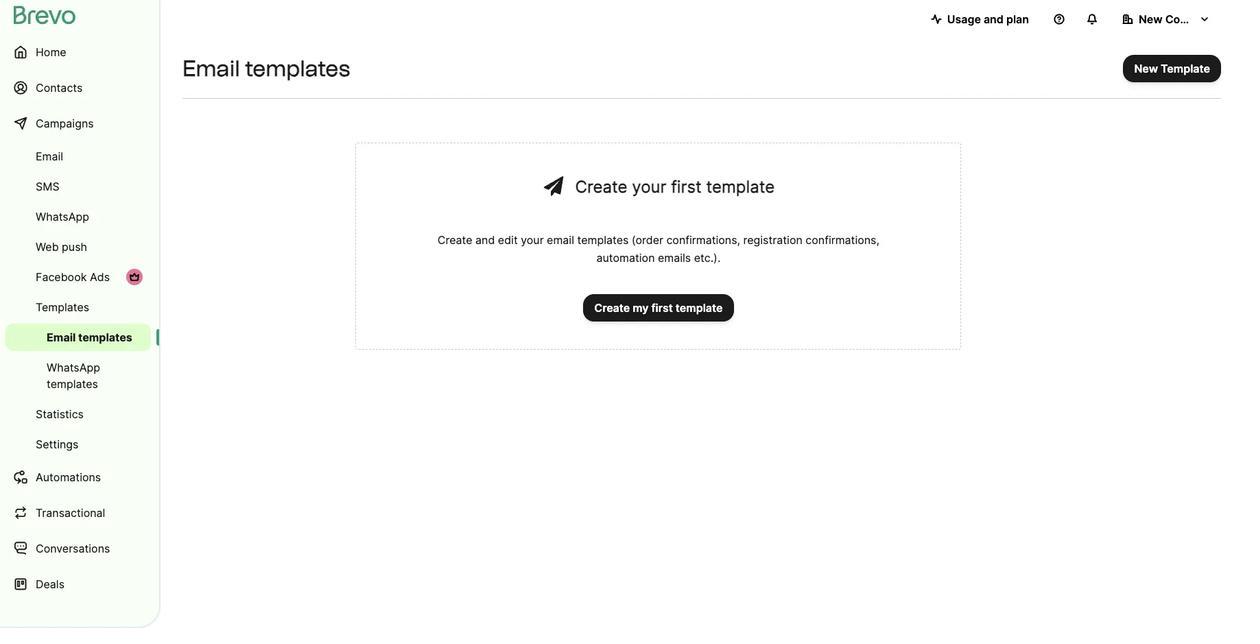 Task type: describe. For each thing, give the bounding box(es) containing it.
settings
[[36, 438, 79, 452]]

emails
[[658, 251, 691, 265]]

2 vertical spatial email
[[47, 331, 76, 345]]

web
[[36, 240, 59, 254]]

create my first template
[[595, 301, 723, 315]]

(order
[[632, 233, 664, 247]]

0 vertical spatial email templates
[[183, 56, 350, 82]]

templates inside whatsapp templates
[[47, 378, 98, 391]]

campaigns
[[36, 117, 94, 130]]

templates inside 'create and edit your email templates (order confirmations, registration confirmations, automation emails etc.).'
[[578, 233, 629, 247]]

2 confirmations, from the left
[[806, 233, 880, 247]]

new company
[[1140, 12, 1217, 26]]

left___rvooi image
[[129, 272, 140, 283]]

usage and plan button
[[920, 5, 1041, 33]]

0 vertical spatial email
[[183, 56, 240, 82]]

and for create
[[476, 233, 495, 247]]

new for new template
[[1135, 62, 1159, 76]]

sms
[[36, 180, 59, 194]]

automations link
[[5, 461, 151, 494]]

usage
[[948, 12, 982, 26]]

statistics
[[36, 408, 84, 421]]

edit
[[498, 233, 518, 247]]

statistics link
[[5, 401, 151, 428]]

create for create your first template
[[576, 177, 628, 197]]

plan
[[1007, 12, 1030, 26]]

home
[[36, 45, 66, 59]]

meetings
[[36, 614, 84, 627]]

create my first template button
[[584, 294, 734, 322]]

transactional
[[36, 507, 105, 520]]

registration
[[744, 233, 803, 247]]

whatsapp for whatsapp templates
[[47, 361, 100, 375]]

template for create my first template
[[676, 301, 723, 315]]

deals link
[[5, 568, 151, 601]]

email templates link
[[5, 324, 151, 351]]

deals
[[36, 578, 65, 592]]

web push link
[[5, 233, 151, 261]]

facebook
[[36, 270, 87, 284]]

create your first template
[[576, 177, 775, 197]]

create for create and edit your email templates (order confirmations, registration confirmations, automation emails etc.).
[[438, 233, 473, 247]]

contacts link
[[5, 71, 151, 104]]



Task type: locate. For each thing, give the bounding box(es) containing it.
your up (order
[[632, 177, 667, 197]]

new left company on the top of the page
[[1140, 12, 1163, 26]]

email templates
[[183, 56, 350, 82], [47, 331, 132, 345]]

templates
[[36, 301, 89, 314]]

first right my
[[652, 301, 673, 315]]

1 horizontal spatial email templates
[[183, 56, 350, 82]]

first
[[671, 177, 702, 197], [652, 301, 673, 315]]

new inside button
[[1135, 62, 1159, 76]]

create inside 'create and edit your email templates (order confirmations, registration confirmations, automation emails etc.).'
[[438, 233, 473, 247]]

sms link
[[5, 173, 151, 200]]

facebook ads link
[[5, 264, 151, 291]]

1 confirmations, from the left
[[667, 233, 741, 247]]

new left the template
[[1135, 62, 1159, 76]]

1 vertical spatial and
[[476, 233, 495, 247]]

first inside create my first template button
[[652, 301, 673, 315]]

new
[[1140, 12, 1163, 26], [1135, 62, 1159, 76]]

home link
[[5, 36, 151, 69]]

1 vertical spatial your
[[521, 233, 544, 247]]

contacts
[[36, 81, 83, 95]]

new template button
[[1124, 55, 1222, 82]]

your right "edit"
[[521, 233, 544, 247]]

push
[[62, 240, 87, 254]]

0 vertical spatial and
[[984, 12, 1004, 26]]

first up 'create and edit your email templates (order confirmations, registration confirmations, automation emails etc.).'
[[671, 177, 702, 197]]

whatsapp templates link
[[5, 354, 151, 398]]

1 vertical spatial email templates
[[47, 331, 132, 345]]

0 vertical spatial whatsapp
[[36, 210, 89, 224]]

company
[[1166, 12, 1217, 26]]

first for your
[[671, 177, 702, 197]]

conversations
[[36, 542, 110, 556]]

template down etc.).
[[676, 301, 723, 315]]

0 horizontal spatial confirmations,
[[667, 233, 741, 247]]

create and edit your email templates (order confirmations, registration confirmations, automation emails etc.).
[[438, 233, 880, 265]]

and inside 'create and edit your email templates (order confirmations, registration confirmations, automation emails etc.).'
[[476, 233, 495, 247]]

and
[[984, 12, 1004, 26], [476, 233, 495, 247]]

templates link
[[5, 294, 151, 321]]

template for create your first template
[[707, 177, 775, 197]]

template
[[1161, 62, 1211, 76]]

email link
[[5, 143, 151, 170]]

0 vertical spatial create
[[576, 177, 628, 197]]

settings link
[[5, 431, 151, 459]]

new company button
[[1112, 5, 1222, 33]]

0 vertical spatial your
[[632, 177, 667, 197]]

usage and plan
[[948, 12, 1030, 26]]

your
[[632, 177, 667, 197], [521, 233, 544, 247]]

0 vertical spatial template
[[707, 177, 775, 197]]

confirmations,
[[667, 233, 741, 247], [806, 233, 880, 247]]

campaigns link
[[5, 107, 151, 140]]

2 vertical spatial create
[[595, 301, 630, 315]]

1 horizontal spatial your
[[632, 177, 667, 197]]

automations
[[36, 471, 101, 485]]

new for new company
[[1140, 12, 1163, 26]]

your inside 'create and edit your email templates (order confirmations, registration confirmations, automation emails etc.).'
[[521, 233, 544, 247]]

1 vertical spatial first
[[652, 301, 673, 315]]

whatsapp link
[[5, 203, 151, 231]]

conversations link
[[5, 533, 151, 566]]

facebook ads
[[36, 270, 110, 284]]

templates
[[245, 56, 350, 82], [578, 233, 629, 247], [78, 331, 132, 345], [47, 378, 98, 391]]

1 vertical spatial template
[[676, 301, 723, 315]]

whatsapp up web push
[[36, 210, 89, 224]]

email
[[547, 233, 575, 247]]

web push
[[36, 240, 87, 254]]

transactional link
[[5, 497, 151, 530]]

0 vertical spatial new
[[1140, 12, 1163, 26]]

and inside button
[[984, 12, 1004, 26]]

template inside button
[[676, 301, 723, 315]]

whatsapp
[[36, 210, 89, 224], [47, 361, 100, 375]]

and left "edit"
[[476, 233, 495, 247]]

etc.).
[[694, 251, 721, 265]]

create
[[576, 177, 628, 197], [438, 233, 473, 247], [595, 301, 630, 315]]

new template
[[1135, 62, 1211, 76]]

1 horizontal spatial confirmations,
[[806, 233, 880, 247]]

create for create my first template
[[595, 301, 630, 315]]

0 horizontal spatial email templates
[[47, 331, 132, 345]]

ads
[[90, 270, 110, 284]]

1 vertical spatial new
[[1135, 62, 1159, 76]]

template
[[707, 177, 775, 197], [676, 301, 723, 315]]

0 horizontal spatial and
[[476, 233, 495, 247]]

0 vertical spatial first
[[671, 177, 702, 197]]

1 vertical spatial create
[[438, 233, 473, 247]]

and for usage
[[984, 12, 1004, 26]]

my
[[633, 301, 649, 315]]

meetings link
[[5, 604, 151, 629]]

and left the plan
[[984, 12, 1004, 26]]

whatsapp for whatsapp
[[36, 210, 89, 224]]

whatsapp templates
[[47, 361, 100, 391]]

1 horizontal spatial and
[[984, 12, 1004, 26]]

first for my
[[652, 301, 673, 315]]

1 vertical spatial whatsapp
[[47, 361, 100, 375]]

automation
[[597, 251, 655, 265]]

new inside button
[[1140, 12, 1163, 26]]

create inside button
[[595, 301, 630, 315]]

email
[[183, 56, 240, 82], [36, 150, 63, 163], [47, 331, 76, 345]]

1 vertical spatial email
[[36, 150, 63, 163]]

0 horizontal spatial your
[[521, 233, 544, 247]]

template up registration
[[707, 177, 775, 197]]

whatsapp down email templates link
[[47, 361, 100, 375]]



Task type: vqa. For each thing, say whether or not it's contained in the screenshot.
you
no



